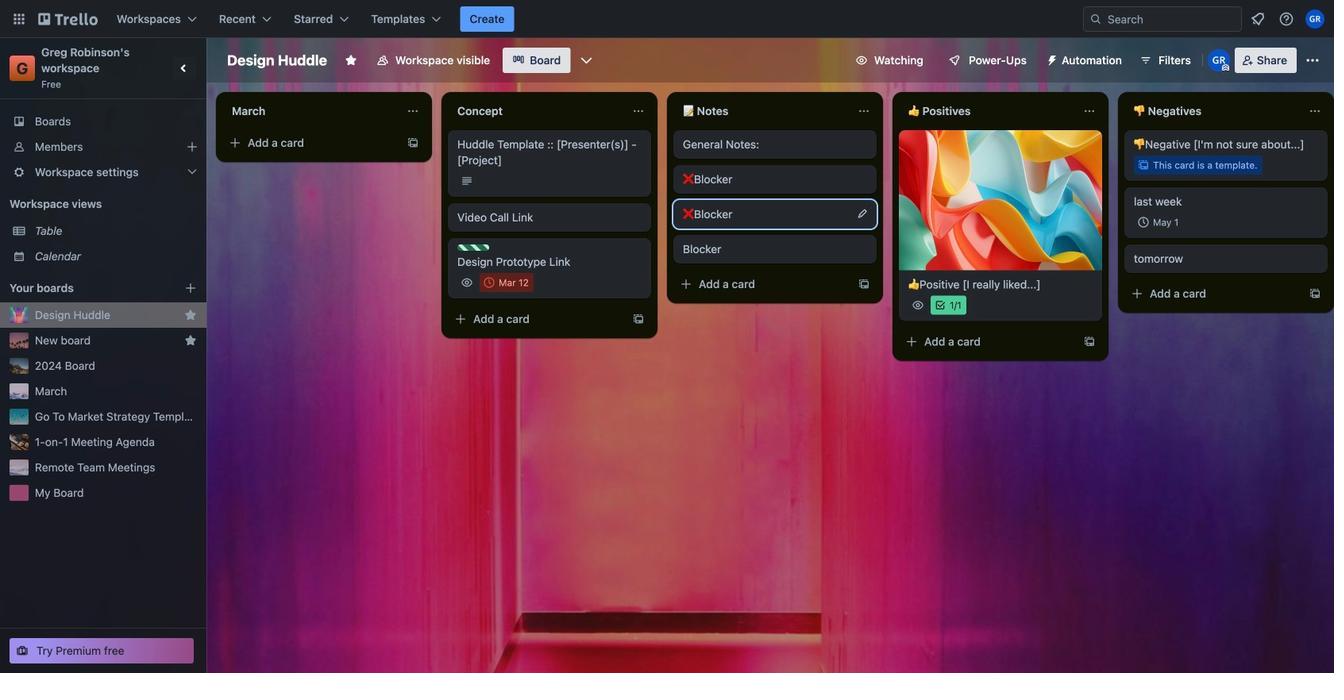 Task type: vqa. For each thing, say whether or not it's contained in the screenshot.
Starred Icon
yes



Task type: locate. For each thing, give the bounding box(es) containing it.
greg robinson (gregrobinson96) image down search field
[[1208, 49, 1230, 71]]

2 starred icon image from the top
[[184, 334, 197, 347]]

create from template… image
[[858, 278, 871, 291], [1083, 336, 1096, 348]]

1 horizontal spatial greg robinson (gregrobinson96) image
[[1306, 10, 1325, 29]]

edit card image
[[856, 207, 869, 220]]

1 vertical spatial create from template… image
[[1309, 288, 1322, 300]]

1 horizontal spatial create from template… image
[[1083, 336, 1096, 348]]

0 vertical spatial starred icon image
[[184, 309, 197, 322]]

1 starred icon image from the top
[[184, 309, 197, 322]]

your boards with 8 items element
[[10, 279, 160, 298]]

greg robinson (gregrobinson96) image right open information menu image
[[1306, 10, 1325, 29]]

0 vertical spatial create from template… image
[[858, 278, 871, 291]]

1 horizontal spatial create from template… image
[[632, 313, 645, 326]]

greg robinson (gregrobinson96) image
[[1306, 10, 1325, 29], [1208, 49, 1230, 71]]

None text field
[[674, 98, 852, 124], [899, 98, 1077, 124], [674, 98, 852, 124], [899, 98, 1077, 124]]

starred icon image
[[184, 309, 197, 322], [184, 334, 197, 347]]

0 vertical spatial greg robinson (gregrobinson96) image
[[1306, 10, 1325, 29]]

1 vertical spatial greg robinson (gregrobinson96) image
[[1208, 49, 1230, 71]]

create from template… image
[[407, 137, 419, 149], [1309, 288, 1322, 300], [632, 313, 645, 326]]

sm image
[[1040, 48, 1062, 70]]

search image
[[1090, 13, 1103, 25]]

None checkbox
[[1134, 213, 1184, 232], [480, 273, 534, 292], [1134, 213, 1184, 232], [480, 273, 534, 292]]

2 vertical spatial create from template… image
[[632, 313, 645, 326]]

None text field
[[222, 98, 400, 124], [448, 98, 626, 124], [1125, 98, 1303, 124], [222, 98, 400, 124], [448, 98, 626, 124], [1125, 98, 1303, 124]]

primary element
[[0, 0, 1334, 38]]

add board image
[[184, 282, 197, 295]]

0 vertical spatial create from template… image
[[407, 137, 419, 149]]

1 vertical spatial starred icon image
[[184, 334, 197, 347]]



Task type: describe. For each thing, give the bounding box(es) containing it.
0 notifications image
[[1249, 10, 1268, 29]]

2 horizontal spatial create from template… image
[[1309, 288, 1322, 300]]

open information menu image
[[1279, 11, 1295, 27]]

star or unstar board image
[[345, 54, 357, 67]]

show menu image
[[1305, 52, 1321, 68]]

0 horizontal spatial create from template… image
[[858, 278, 871, 291]]

1 vertical spatial create from template… image
[[1083, 336, 1096, 348]]

color: green, title: none image
[[458, 245, 489, 251]]

Search field
[[1103, 8, 1242, 30]]

customize views image
[[579, 52, 594, 68]]

back to home image
[[38, 6, 98, 32]]

Board name text field
[[219, 48, 335, 73]]

0 horizontal spatial create from template… image
[[407, 137, 419, 149]]

0 horizontal spatial greg robinson (gregrobinson96) image
[[1208, 49, 1230, 71]]

workspace navigation collapse icon image
[[173, 57, 195, 79]]

this member is an admin of this board. image
[[1222, 64, 1229, 71]]



